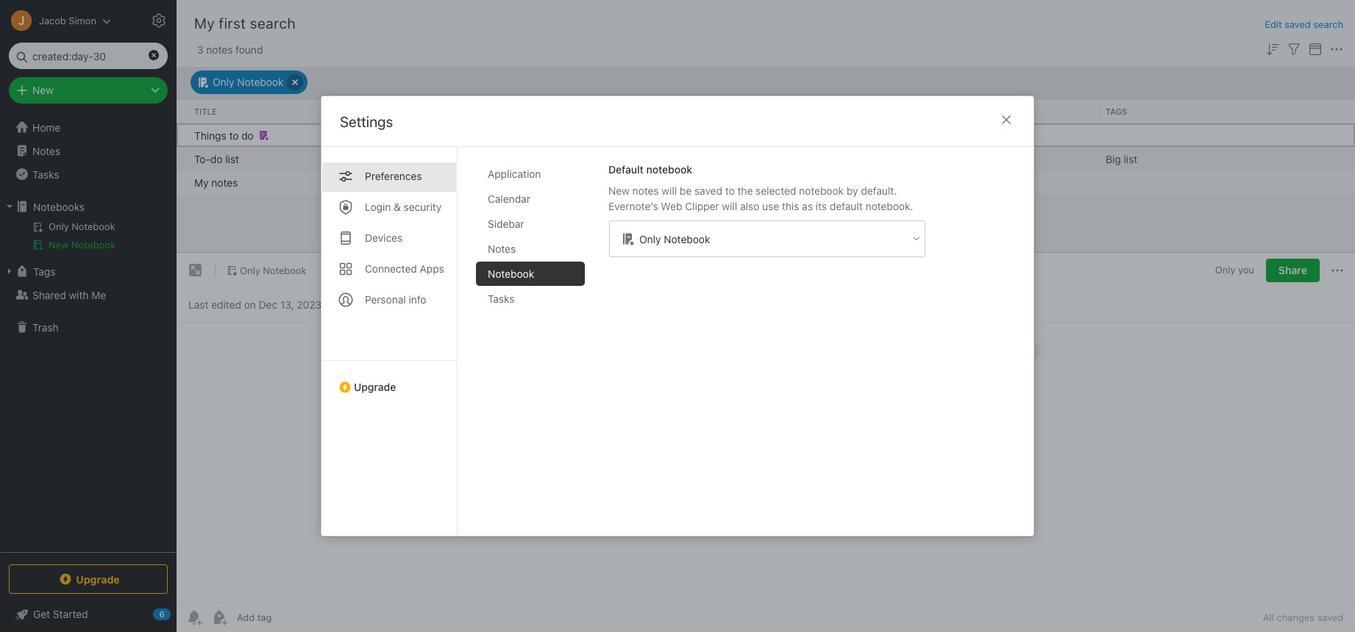 Task type: vqa. For each thing, say whether or not it's contained in the screenshot.
Notebooks
yes



Task type: locate. For each thing, give the bounding box(es) containing it.
with
[[69, 289, 89, 301]]

0 vertical spatial upgrade
[[354, 381, 396, 394]]

connected
[[365, 263, 417, 275]]

0 horizontal spatial settings
[[185, 14, 223, 26]]

1 vertical spatial 7
[[575, 176, 581, 188]]

security
[[404, 201, 442, 213]]

only notebook down web
[[639, 233, 710, 245]]

evernote's
[[608, 200, 658, 213]]

tab list containing application
[[476, 162, 597, 536]]

only notebook up notebook.
[[852, 176, 923, 188]]

min for big list
[[584, 152, 601, 165]]

notebook up be
[[646, 163, 692, 176]]

will up web
[[662, 185, 677, 197]]

tags
[[1106, 106, 1127, 116], [33, 265, 55, 278]]

0 vertical spatial my
[[194, 15, 215, 32]]

new
[[32, 84, 54, 96], [608, 185, 630, 197], [49, 239, 69, 251]]

saved up clipper
[[694, 185, 722, 197]]

notes down to-do list
[[211, 176, 238, 188]]

notebook inside note window element
[[263, 265, 306, 276]]

saved
[[1285, 18, 1311, 30], [694, 185, 722, 197], [1317, 612, 1343, 624]]

0 vertical spatial upgrade button
[[321, 360, 457, 399]]

new notebook
[[49, 239, 116, 251]]

0 horizontal spatial upgrade
[[76, 573, 120, 586]]

notes right 3
[[206, 43, 233, 56]]

only notebook button down found in the left of the page
[[191, 70, 308, 94]]

add a reminder image
[[185, 609, 203, 627]]

min for only notebook
[[584, 176, 601, 188]]

0 vertical spatial 7
[[575, 152, 581, 165]]

notes for new
[[632, 185, 659, 197]]

only down 3 notes found
[[213, 76, 234, 88]]

1 vertical spatial saved
[[694, 185, 722, 197]]

settings up preferences
[[340, 113, 393, 130]]

notes inside row group
[[211, 176, 238, 188]]

you
[[1238, 264, 1254, 276]]

0 vertical spatial tasks
[[32, 168, 59, 181]]

only notebook inside only notebook field
[[639, 233, 710, 245]]

only notebook inside note window element
[[240, 265, 306, 276]]

notes down home
[[32, 145, 60, 157]]

0 horizontal spatial will
[[662, 185, 677, 197]]

do right things
[[241, 129, 254, 141]]

upgrade
[[354, 381, 396, 394], [76, 573, 120, 586]]

row group
[[177, 100, 1355, 123], [177, 123, 1355, 194]]

2 my from the top
[[194, 176, 209, 188]]

0 horizontal spatial list
[[225, 152, 239, 165]]

will
[[662, 185, 677, 197], [722, 200, 737, 213]]

notebooks
[[33, 200, 85, 213]]

1 vertical spatial notebook
[[799, 185, 844, 197]]

only notebook button up dec
[[221, 260, 311, 281]]

my for my first search
[[194, 15, 215, 32]]

expand notebooks image
[[4, 201, 15, 213]]

add tag image
[[210, 609, 228, 627]]

notebook up notebook.
[[876, 176, 923, 188]]

calendar tab
[[476, 187, 585, 211]]

min
[[584, 152, 601, 165], [584, 176, 601, 188], [729, 176, 746, 188]]

list
[[225, 152, 239, 165], [1124, 152, 1138, 165]]

list right big
[[1124, 152, 1138, 165]]

selected
[[756, 185, 796, 197]]

list down things to do at the top of page
[[225, 152, 239, 165]]

column header
[[852, 105, 1094, 118]]

to inside new notes will be saved to the selected notebook by default. evernote's web clipper will also use this as its default notebook.
[[725, 185, 735, 197]]

1 horizontal spatial tab list
[[476, 162, 597, 536]]

application
[[488, 168, 541, 180]]

7 min ago
[[575, 152, 622, 165], [575, 176, 622, 188]]

1 7 from the top
[[575, 152, 581, 165]]

0 horizontal spatial upgrade button
[[9, 565, 168, 594]]

1 horizontal spatial search
[[1313, 18, 1343, 30]]

new button
[[9, 77, 168, 104]]

1 horizontal spatial settings
[[340, 113, 393, 130]]

0 vertical spatial notebook
[[646, 163, 692, 176]]

my up 3
[[194, 15, 215, 32]]

1 vertical spatial do
[[210, 152, 223, 165]]

expand note image
[[187, 262, 205, 280]]

upgrade inside tab list
[[354, 381, 396, 394]]

1 my from the top
[[194, 15, 215, 32]]

only notebook
[[213, 76, 284, 88], [852, 176, 923, 188], [639, 233, 710, 245], [240, 265, 306, 276]]

Note Editor text field
[[177, 324, 1355, 602]]

things
[[194, 129, 226, 141]]

edit saved search button
[[1265, 18, 1343, 32]]

1 vertical spatial upgrade
[[76, 573, 120, 586]]

connected apps
[[365, 263, 444, 275]]

only notebook button
[[191, 70, 308, 94], [221, 260, 311, 281]]

notebook inside field
[[664, 233, 710, 245]]

0 vertical spatial 7 min ago
[[575, 152, 622, 165]]

7 min ago for only notebook
[[575, 176, 622, 188]]

2 vertical spatial saved
[[1317, 612, 1343, 624]]

also
[[740, 200, 759, 213]]

2 vertical spatial new
[[49, 239, 69, 251]]

1 row group from the top
[[177, 100, 1355, 123]]

as
[[802, 200, 813, 213]]

notebook inside group
[[71, 239, 116, 251]]

new up home
[[32, 84, 54, 96]]

1 vertical spatial my
[[194, 176, 209, 188]]

1 horizontal spatial to
[[725, 185, 735, 197]]

home link
[[0, 115, 177, 139]]

changes
[[1277, 612, 1315, 624]]

0 vertical spatial saved
[[1285, 18, 1311, 30]]

search right edit
[[1313, 18, 1343, 30]]

tasks
[[32, 168, 59, 181], [488, 293, 515, 305]]

2 row group from the top
[[177, 123, 1355, 194]]

saved right edit
[[1285, 18, 1311, 30]]

to
[[229, 129, 239, 141], [725, 185, 735, 197]]

use
[[762, 200, 779, 213]]

0 horizontal spatial to
[[229, 129, 239, 141]]

1 vertical spatial upgrade button
[[9, 565, 168, 594]]

0 horizontal spatial tab list
[[321, 147, 458, 536]]

new up evernote's
[[608, 185, 630, 197]]

1 7 min ago from the top
[[575, 152, 622, 165]]

my
[[194, 15, 215, 32], [194, 176, 209, 188]]

only notebook down found in the left of the page
[[213, 76, 284, 88]]

saved inside note window element
[[1317, 612, 1343, 624]]

do up my notes
[[210, 152, 223, 165]]

search inside button
[[1313, 18, 1343, 30]]

trash
[[32, 321, 59, 334]]

settings
[[185, 14, 223, 26], [340, 113, 393, 130]]

tree containing home
[[0, 115, 177, 552]]

tab list
[[321, 147, 458, 536], [476, 162, 597, 536]]

2023
[[297, 298, 322, 311]]

1 vertical spatial tags
[[33, 265, 55, 278]]

0 vertical spatial only notebook button
[[191, 70, 308, 94]]

0 vertical spatial settings
[[185, 14, 223, 26]]

clipper
[[685, 200, 719, 213]]

tasks inside button
[[32, 168, 59, 181]]

settings up 3
[[185, 14, 223, 26]]

default notebook
[[608, 163, 692, 176]]

first
[[219, 15, 246, 32]]

2 7 from the top
[[575, 176, 581, 188]]

0 vertical spatial tags
[[1106, 106, 1127, 116]]

ago for big list
[[604, 152, 622, 165]]

notebook inside tab
[[488, 268, 534, 280]]

tasks down notebook tab
[[488, 293, 515, 305]]

new notes will be saved to the selected notebook by default. evernote's web clipper will also use this as its default notebook.
[[608, 185, 913, 213]]

saved right changes
[[1317, 612, 1343, 624]]

tags up the shared
[[33, 265, 55, 278]]

1 horizontal spatial will
[[722, 200, 737, 213]]

notebook down found in the left of the page
[[237, 76, 284, 88]]

only down evernote's
[[639, 233, 661, 245]]

default.
[[861, 185, 897, 197]]

0 horizontal spatial tags
[[33, 265, 55, 278]]

0 horizontal spatial do
[[210, 152, 223, 165]]

me
[[91, 289, 106, 301]]

tasks up notebooks
[[32, 168, 59, 181]]

will left "also"
[[722, 200, 737, 213]]

0 horizontal spatial notes
[[32, 145, 60, 157]]

upgrade button
[[321, 360, 457, 399], [9, 565, 168, 594]]

7
[[575, 152, 581, 165], [575, 176, 581, 188]]

apps
[[420, 263, 444, 275]]

notebook up the 13,
[[263, 265, 306, 276]]

1 vertical spatial settings
[[340, 113, 393, 130]]

2 7 min ago from the top
[[575, 176, 622, 188]]

new inside new notes will be saved to the selected notebook by default. evernote's web clipper will also use this as its default notebook.
[[608, 185, 630, 197]]

notebook
[[646, 163, 692, 176], [799, 185, 844, 197]]

0 horizontal spatial tasks
[[32, 168, 59, 181]]

0 horizontal spatial saved
[[694, 185, 722, 197]]

dec
[[259, 298, 278, 311]]

2 list from the left
[[1124, 152, 1138, 165]]

home
[[32, 121, 61, 134]]

all changes saved
[[1263, 612, 1343, 624]]

1 horizontal spatial notebook
[[799, 185, 844, 197]]

1 horizontal spatial saved
[[1285, 18, 1311, 30]]

close image
[[998, 111, 1015, 129]]

notebook.
[[865, 200, 913, 213]]

last edited on dec 13, 2023
[[188, 298, 322, 311]]

info
[[409, 294, 426, 306]]

0 vertical spatial notes
[[32, 145, 60, 157]]

2 horizontal spatial saved
[[1317, 612, 1343, 624]]

only notebook up dec
[[240, 265, 306, 276]]

1 horizontal spatial upgrade
[[354, 381, 396, 394]]

0 horizontal spatial notebook
[[646, 163, 692, 176]]

new inside button
[[49, 239, 69, 251]]

calendar
[[488, 193, 530, 205]]

1 horizontal spatial tasks
[[488, 293, 515, 305]]

edit
[[1265, 18, 1282, 30]]

login
[[365, 201, 391, 213]]

1 horizontal spatial do
[[241, 129, 254, 141]]

0 vertical spatial do
[[241, 129, 254, 141]]

notebook down "notes" tab
[[488, 268, 534, 280]]

0 vertical spatial to
[[229, 129, 239, 141]]

None search field
[[19, 43, 157, 69]]

1 vertical spatial 7 min ago
[[575, 176, 622, 188]]

new notebook button
[[0, 236, 176, 254]]

to left the
[[725, 185, 735, 197]]

34
[[714, 176, 726, 188]]

notes for my
[[211, 176, 238, 188]]

notebook up tags button
[[71, 239, 116, 251]]

notebook
[[237, 76, 284, 88], [876, 176, 923, 188], [664, 233, 710, 245], [71, 239, 116, 251], [263, 265, 306, 276], [488, 268, 534, 280]]

notes down sidebar
[[488, 243, 516, 255]]

ago for only notebook
[[604, 176, 622, 188]]

notes inside new notes will be saved to the selected notebook by default. evernote's web clipper will also use this as its default notebook.
[[632, 185, 659, 197]]

new for new notebook
[[49, 239, 69, 251]]

0 vertical spatial new
[[32, 84, 54, 96]]

1 vertical spatial only notebook button
[[221, 260, 311, 281]]

only
[[213, 76, 234, 88], [852, 176, 874, 188], [639, 233, 661, 245], [1215, 264, 1236, 276], [240, 265, 260, 276]]

tree
[[0, 115, 177, 552]]

note window element
[[177, 253, 1355, 633]]

1 horizontal spatial list
[[1124, 152, 1138, 165]]

notes
[[32, 145, 60, 157], [488, 243, 516, 255]]

1 vertical spatial to
[[725, 185, 735, 197]]

tasks tab
[[476, 287, 585, 311]]

notes link
[[0, 139, 176, 163]]

settings inside "settings" tooltip
[[185, 14, 223, 26]]

new down notebooks
[[49, 239, 69, 251]]

notes
[[206, 43, 233, 56], [211, 176, 238, 188], [632, 185, 659, 197]]

1 vertical spatial tasks
[[488, 293, 515, 305]]

to right things
[[229, 129, 239, 141]]

notebook up its
[[799, 185, 844, 197]]

new for new notes will be saved to the selected notebook by default. evernote's web clipper will also use this as its default notebook.
[[608, 185, 630, 197]]

new inside popup button
[[32, 84, 54, 96]]

search up found in the left of the page
[[250, 15, 296, 32]]

notebook down clipper
[[664, 233, 710, 245]]

my down to-
[[194, 176, 209, 188]]

search
[[250, 15, 296, 32], [1313, 18, 1343, 30]]

tags up big
[[1106, 106, 1127, 116]]

my inside row group
[[194, 176, 209, 188]]

1 vertical spatial new
[[608, 185, 630, 197]]

1 horizontal spatial notes
[[488, 243, 516, 255]]

tags button
[[0, 260, 176, 283]]

0 horizontal spatial search
[[250, 15, 296, 32]]

login & security
[[365, 201, 442, 213]]

ago
[[604, 152, 622, 165], [604, 176, 622, 188], [749, 176, 767, 188]]

only up default
[[852, 176, 874, 188]]

1 vertical spatial notes
[[488, 243, 516, 255]]

notes up evernote's
[[632, 185, 659, 197]]



Task type: describe. For each thing, give the bounding box(es) containing it.
upgrade for rightmost upgrade popup button
[[354, 381, 396, 394]]

0 vertical spatial will
[[662, 185, 677, 197]]

preferences
[[365, 170, 422, 182]]

be
[[680, 185, 692, 197]]

upgrade for the bottom upgrade popup button
[[76, 573, 120, 586]]

shared
[[32, 289, 66, 301]]

last
[[188, 298, 208, 311]]

tags inside button
[[33, 265, 55, 278]]

share
[[1279, 264, 1307, 277]]

saved inside new notes will be saved to the selected notebook by default. evernote's web clipper will also use this as its default notebook.
[[694, 185, 722, 197]]

this
[[782, 200, 799, 213]]

settings image
[[150, 12, 168, 29]]

search for my first search
[[250, 15, 296, 32]]

all
[[1263, 612, 1274, 624]]

by
[[847, 185, 858, 197]]

big list
[[1106, 152, 1138, 165]]

tab list containing preferences
[[321, 147, 458, 536]]

web
[[661, 200, 682, 213]]

its
[[816, 200, 827, 213]]

only notebook inside row group
[[852, 176, 923, 188]]

7 for big list
[[575, 152, 581, 165]]

new notebook group
[[0, 218, 176, 260]]

row group containing things to do
[[177, 123, 1355, 194]]

devices
[[365, 232, 403, 244]]

13,
[[280, 298, 294, 311]]

new for new
[[32, 84, 54, 96]]

to inside button
[[229, 129, 239, 141]]

saved inside button
[[1285, 18, 1311, 30]]

personal info
[[365, 294, 426, 306]]

row group containing title
[[177, 100, 1355, 123]]

share button
[[1266, 259, 1320, 282]]

my notes
[[194, 176, 238, 188]]

default
[[830, 200, 863, 213]]

edit saved search
[[1265, 18, 1343, 30]]

title
[[194, 106, 217, 116]]

7 for only notebook
[[575, 176, 581, 188]]

Search text field
[[19, 43, 157, 69]]

only left the you
[[1215, 264, 1236, 276]]

only inside only notebook field
[[639, 233, 661, 245]]

notes inside "link"
[[32, 145, 60, 157]]

sidebar
[[488, 218, 524, 230]]

my for my notes
[[194, 176, 209, 188]]

&
[[394, 201, 401, 213]]

only up on
[[240, 265, 260, 276]]

the
[[737, 185, 753, 197]]

my first search
[[194, 15, 296, 32]]

3 notes found
[[197, 43, 263, 56]]

only you
[[1215, 264, 1254, 276]]

sidebar tab
[[476, 212, 585, 236]]

notebooks link
[[0, 195, 176, 218]]

Default notebook field
[[608, 220, 926, 258]]

personal
[[365, 294, 406, 306]]

1 horizontal spatial upgrade button
[[321, 360, 457, 399]]

found
[[236, 43, 263, 56]]

notebook inside new notes will be saved to the selected notebook by default. evernote's web clipper will also use this as its default notebook.
[[799, 185, 844, 197]]

tasks inside tab
[[488, 293, 515, 305]]

1 list from the left
[[225, 152, 239, 165]]

1 vertical spatial will
[[722, 200, 737, 213]]

application tab
[[476, 162, 585, 186]]

search for edit saved search
[[1313, 18, 1343, 30]]

3
[[197, 43, 204, 56]]

34 min ago
[[714, 176, 767, 188]]

shared with me
[[32, 289, 106, 301]]

things to do button
[[177, 123, 1355, 147]]

big
[[1106, 152, 1121, 165]]

to-do list
[[194, 152, 239, 165]]

1 horizontal spatial tags
[[1106, 106, 1127, 116]]

edited
[[211, 298, 241, 311]]

on
[[244, 298, 256, 311]]

notebook inside row group
[[876, 176, 923, 188]]

default
[[608, 163, 644, 176]]

7 min ago for big list
[[575, 152, 622, 165]]

shared with me link
[[0, 283, 176, 307]]

notes inside tab
[[488, 243, 516, 255]]

things to do
[[194, 129, 254, 141]]

notes tab
[[476, 237, 585, 261]]

trash link
[[0, 316, 176, 339]]

to-
[[194, 152, 210, 165]]

only inside row group
[[852, 176, 874, 188]]

notes for 3
[[206, 43, 233, 56]]

tasks button
[[0, 163, 176, 186]]

only notebook button inside note window element
[[221, 260, 311, 281]]

do inside button
[[241, 129, 254, 141]]

settings tooltip
[[163, 6, 235, 35]]

notebook tab
[[476, 262, 585, 286]]

expand tags image
[[4, 266, 15, 277]]



